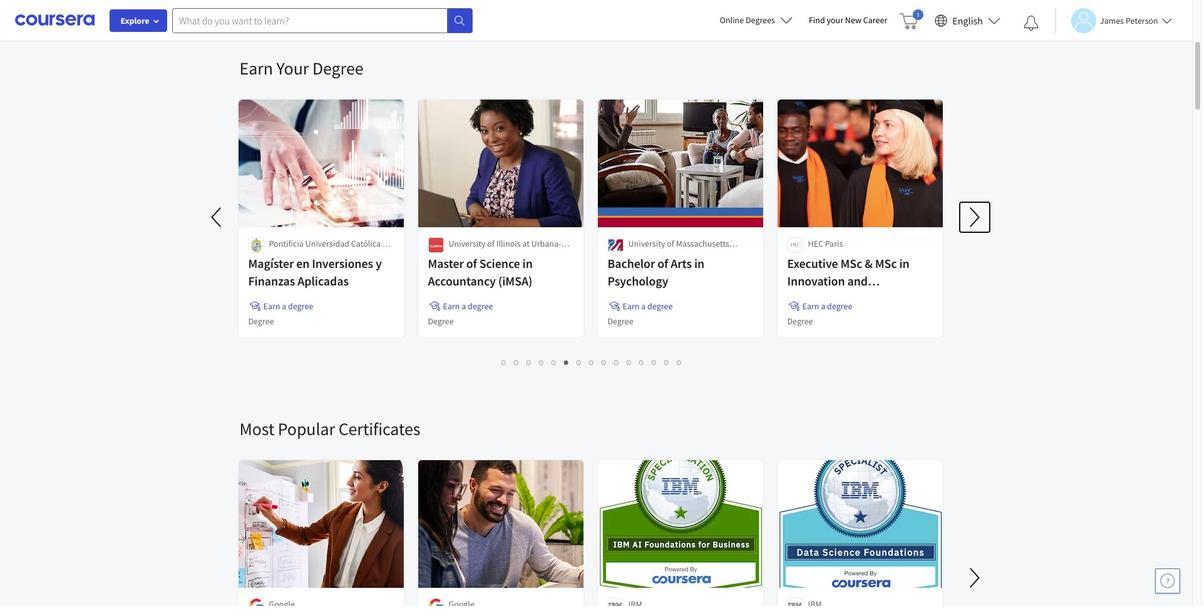 Task type: describe. For each thing, give the bounding box(es) containing it.
15
[[677, 356, 687, 368]]

bachelor
[[608, 256, 655, 271]]

earn for bachelor of arts in psychology
[[623, 301, 640, 312]]

aplicadas
[[298, 273, 349, 289]]

6
[[564, 356, 569, 368]]

earn left your
[[240, 57, 273, 80]]

arts
[[671, 256, 692, 271]]

degree for bachelor of arts in psychology
[[608, 316, 633, 327]]

earn for magíster en inversiones y finanzas aplicadas
[[263, 301, 280, 312]]

and
[[848, 273, 868, 289]]

global
[[628, 250, 652, 262]]

10
[[614, 356, 624, 368]]

2 msc from the left
[[875, 256, 897, 271]]

4 button
[[535, 355, 548, 369]]

master
[[428, 256, 464, 271]]

universidad
[[305, 238, 349, 249]]

earn a degree for master
[[443, 301, 493, 312]]

degree for executive
[[827, 301, 853, 312]]

of for science
[[466, 256, 477, 271]]

of for massachusetts
[[667, 238, 674, 249]]

english
[[953, 14, 983, 27]]

previous slide image
[[202, 202, 232, 232]]

career
[[863, 14, 888, 26]]

9 button
[[598, 355, 611, 369]]

degree for magíster
[[288, 301, 313, 312]]

12 button
[[636, 355, 649, 369]]

urbana-
[[532, 238, 561, 249]]

10 11 12 13 14 15
[[614, 356, 687, 368]]

finanzas
[[248, 273, 295, 289]]

find your new career link
[[803, 13, 894, 28]]

explore
[[121, 15, 149, 26]]

online degrees
[[720, 14, 775, 26]]

coursera image
[[15, 10, 95, 30]]

entrepreneurship
[[788, 291, 881, 306]]

degree for master of science in accountancy (imsa)
[[428, 316, 454, 327]]

in inside 'executive msc & msc in innovation and entrepreneurship'
[[900, 256, 910, 271]]

earn for master of science in accountancy (imsa)
[[443, 301, 460, 312]]

hec paris image
[[788, 237, 803, 253]]

champaign
[[449, 250, 491, 262]]

&
[[865, 256, 873, 271]]

new
[[845, 14, 862, 26]]

at
[[522, 238, 530, 249]]

15 button
[[673, 355, 687, 369]]

earn your degree
[[240, 57, 364, 80]]

massachusetts
[[676, 238, 730, 249]]

degree for magíster en inversiones y finanzas aplicadas
[[248, 316, 274, 327]]

11 button
[[623, 355, 637, 369]]

next slide image
[[960, 563, 990, 593]]

9
[[602, 356, 607, 368]]

hec
[[808, 238, 824, 249]]

your
[[276, 57, 309, 80]]

james peterson button
[[1055, 8, 1172, 33]]

find
[[809, 14, 825, 26]]

(imsa)
[[498, 273, 533, 289]]

earn a degree for executive
[[803, 301, 853, 312]]

earn your degree carousel element
[[202, 19, 990, 380]]

10 button
[[611, 355, 624, 369]]

help center image
[[1160, 574, 1175, 589]]

most popular certificates
[[240, 418, 420, 440]]

university of massachusetts global
[[628, 238, 730, 262]]

illinois
[[496, 238, 521, 249]]

paris
[[825, 238, 843, 249]]

12
[[639, 356, 649, 368]]

earn a degree for magíster
[[263, 301, 313, 312]]

1 list from the top
[[240, 2, 953, 16]]

8
[[589, 356, 594, 368]]

3 button
[[523, 355, 535, 369]]

university for master
[[449, 238, 486, 249]]

7 button
[[573, 355, 586, 369]]

13
[[652, 356, 662, 368]]

degree right your
[[312, 57, 364, 80]]

most popular certificates carousel element
[[233, 380, 1202, 606]]

show notifications image
[[1024, 16, 1039, 31]]

2 button
[[510, 355, 523, 369]]

popular
[[278, 418, 335, 440]]

pontificia universidad católica de chile
[[269, 238, 392, 262]]

5
[[552, 356, 557, 368]]

peterson
[[1126, 15, 1158, 26]]

english button
[[930, 0, 1006, 41]]

3
[[527, 356, 532, 368]]

university of illinois at urbana- champaign
[[449, 238, 561, 262]]

degree for master
[[468, 301, 493, 312]]

a for master
[[462, 301, 466, 312]]

y
[[376, 256, 382, 271]]



Task type: vqa. For each thing, say whether or not it's contained in the screenshot.


Task type: locate. For each thing, give the bounding box(es) containing it.
11
[[627, 356, 637, 368]]

2 university from the left
[[628, 238, 665, 249]]

2 horizontal spatial in
[[900, 256, 910, 271]]

bachelor of arts in psychology
[[608, 256, 705, 289]]

find your new career
[[809, 14, 888, 26]]

1 horizontal spatial university
[[628, 238, 665, 249]]

earn a degree for bachelor
[[623, 301, 673, 312]]

university up champaign
[[449, 238, 486, 249]]

in for master of science in accountancy (imsa)
[[523, 256, 533, 271]]

explore button
[[110, 9, 167, 32]]

earn a degree down the "accountancy"
[[443, 301, 493, 312]]

3 earn a degree from the left
[[623, 301, 673, 312]]

0 vertical spatial list
[[240, 2, 953, 16]]

degrees
[[746, 14, 775, 26]]

en
[[296, 256, 310, 271]]

university inside university of illinois at urbana- champaign
[[449, 238, 486, 249]]

earn a degree
[[263, 301, 313, 312], [443, 301, 493, 312], [623, 301, 673, 312], [803, 301, 853, 312]]

1 horizontal spatial in
[[694, 256, 705, 271]]

executive
[[788, 256, 838, 271]]

magíster
[[248, 256, 294, 271]]

list containing 1
[[240, 355, 944, 369]]

3 a from the left
[[641, 301, 646, 312]]

of inside bachelor of arts in psychology
[[658, 256, 668, 271]]

a for executive
[[821, 301, 826, 312]]

of
[[487, 238, 495, 249], [667, 238, 674, 249], [466, 256, 477, 271], [658, 256, 668, 271]]

pontificia universidad católica de chile image
[[248, 237, 264, 253]]

1 vertical spatial list
[[240, 355, 944, 369]]

4 a from the left
[[821, 301, 826, 312]]

james
[[1100, 15, 1124, 26]]

6 button
[[560, 355, 573, 369]]

2 degree from the left
[[468, 301, 493, 312]]

of inside master of science in accountancy (imsa)
[[466, 256, 477, 271]]

0 horizontal spatial msc
[[841, 256, 863, 271]]

earn down innovation
[[803, 301, 819, 312]]

chile
[[269, 250, 287, 262]]

degree down the finanzas
[[248, 316, 274, 327]]

of up arts
[[667, 238, 674, 249]]

msc
[[841, 256, 863, 271], [875, 256, 897, 271]]

degree
[[312, 57, 364, 80], [248, 316, 274, 327], [428, 316, 454, 327], [608, 316, 633, 327], [788, 316, 813, 327]]

earn a degree down 'psychology'
[[623, 301, 673, 312]]

degree down the "accountancy"
[[428, 316, 454, 327]]

in
[[523, 256, 533, 271], [694, 256, 705, 271], [900, 256, 910, 271]]

earn for executive msc & msc in innovation and entrepreneurship
[[803, 301, 819, 312]]

What do you want to learn? text field
[[172, 8, 448, 33]]

university for bachelor
[[628, 238, 665, 249]]

3 degree from the left
[[648, 301, 673, 312]]

in right &
[[900, 256, 910, 271]]

a down the finanzas
[[282, 301, 286, 312]]

earn down the "accountancy"
[[443, 301, 460, 312]]

university of massachusetts global image
[[608, 237, 623, 253]]

1 in from the left
[[523, 256, 533, 271]]

innovation
[[788, 273, 845, 289]]

degree down the and
[[827, 301, 853, 312]]

2 in from the left
[[694, 256, 705, 271]]

inversiones
[[312, 256, 373, 271]]

university of illinois at urbana-champaign image
[[428, 237, 444, 253]]

james peterson
[[1100, 15, 1158, 26]]

list
[[240, 2, 953, 16], [240, 355, 944, 369]]

None search field
[[172, 8, 473, 33]]

1 horizontal spatial msc
[[875, 256, 897, 271]]

university inside university of massachusetts global
[[628, 238, 665, 249]]

of left illinois
[[487, 238, 495, 249]]

8 button
[[586, 355, 598, 369]]

1 a from the left
[[282, 301, 286, 312]]

1
[[502, 356, 507, 368]]

degree down 'psychology'
[[648, 301, 673, 312]]

next slide image
[[960, 202, 990, 232]]

a for bachelor
[[641, 301, 646, 312]]

a down 'psychology'
[[641, 301, 646, 312]]

most
[[240, 418, 274, 440]]

a
[[282, 301, 286, 312], [462, 301, 466, 312], [641, 301, 646, 312], [821, 301, 826, 312]]

in right arts
[[694, 256, 705, 271]]

1 button
[[498, 355, 510, 369]]

degree
[[288, 301, 313, 312], [468, 301, 493, 312], [648, 301, 673, 312], [827, 301, 853, 312]]

0 horizontal spatial university
[[449, 238, 486, 249]]

1 earn a degree from the left
[[263, 301, 313, 312]]

university up the global
[[628, 238, 665, 249]]

of inside university of massachusetts global
[[667, 238, 674, 249]]

2
[[514, 356, 519, 368]]

earn a degree down innovation
[[803, 301, 853, 312]]

your
[[827, 14, 844, 26]]

earn down the finanzas
[[263, 301, 280, 312]]

0 horizontal spatial in
[[523, 256, 533, 271]]

msc left &
[[841, 256, 863, 271]]

4
[[539, 356, 544, 368]]

a down innovation
[[821, 301, 826, 312]]

3 in from the left
[[900, 256, 910, 271]]

of for illinois
[[487, 238, 495, 249]]

of inside university of illinois at urbana- champaign
[[487, 238, 495, 249]]

5 button
[[548, 355, 560, 369]]

executive msc & msc in innovation and entrepreneurship
[[788, 256, 910, 306]]

degree down the "accountancy"
[[468, 301, 493, 312]]

degree down entrepreneurship
[[788, 316, 813, 327]]

magíster en inversiones y finanzas aplicadas
[[248, 256, 382, 289]]

13 button
[[648, 355, 662, 369]]

university
[[449, 238, 486, 249], [628, 238, 665, 249]]

14
[[664, 356, 674, 368]]

in down at
[[523, 256, 533, 271]]

a down the "accountancy"
[[462, 301, 466, 312]]

in inside master of science in accountancy (imsa)
[[523, 256, 533, 271]]

certificates
[[339, 418, 420, 440]]

of left arts
[[658, 256, 668, 271]]

2 earn a degree from the left
[[443, 301, 493, 312]]

earn down 'psychology'
[[623, 301, 640, 312]]

2 list from the top
[[240, 355, 944, 369]]

of up the "accountancy"
[[466, 256, 477, 271]]

psychology
[[608, 273, 669, 289]]

earn a degree down the finanzas
[[263, 301, 313, 312]]

a for magíster
[[282, 301, 286, 312]]

degree down aplicadas
[[288, 301, 313, 312]]

de
[[383, 238, 392, 249]]

list inside earn your degree carousel element
[[240, 355, 944, 369]]

1 msc from the left
[[841, 256, 863, 271]]

4 degree from the left
[[827, 301, 853, 312]]

science
[[479, 256, 520, 271]]

in for bachelor of arts in psychology
[[694, 256, 705, 271]]

7
[[577, 356, 582, 368]]

4 earn a degree from the left
[[803, 301, 853, 312]]

14 button
[[661, 355, 674, 369]]

master of science in accountancy (imsa)
[[428, 256, 533, 289]]

in inside bachelor of arts in psychology
[[694, 256, 705, 271]]

degree for bachelor
[[648, 301, 673, 312]]

online
[[720, 14, 744, 26]]

degree up 10
[[608, 316, 633, 327]]

pontificia
[[269, 238, 304, 249]]

msc right &
[[875, 256, 897, 271]]

shopping cart: 1 item image
[[900, 9, 924, 29]]

1 university from the left
[[449, 238, 486, 249]]

2 a from the left
[[462, 301, 466, 312]]

católica
[[351, 238, 381, 249]]

accountancy
[[428, 273, 496, 289]]

hec paris
[[808, 238, 843, 249]]

online degrees button
[[710, 6, 803, 34]]

of for arts
[[658, 256, 668, 271]]

degree for executive msc & msc in innovation and entrepreneurship
[[788, 316, 813, 327]]

1 degree from the left
[[288, 301, 313, 312]]



